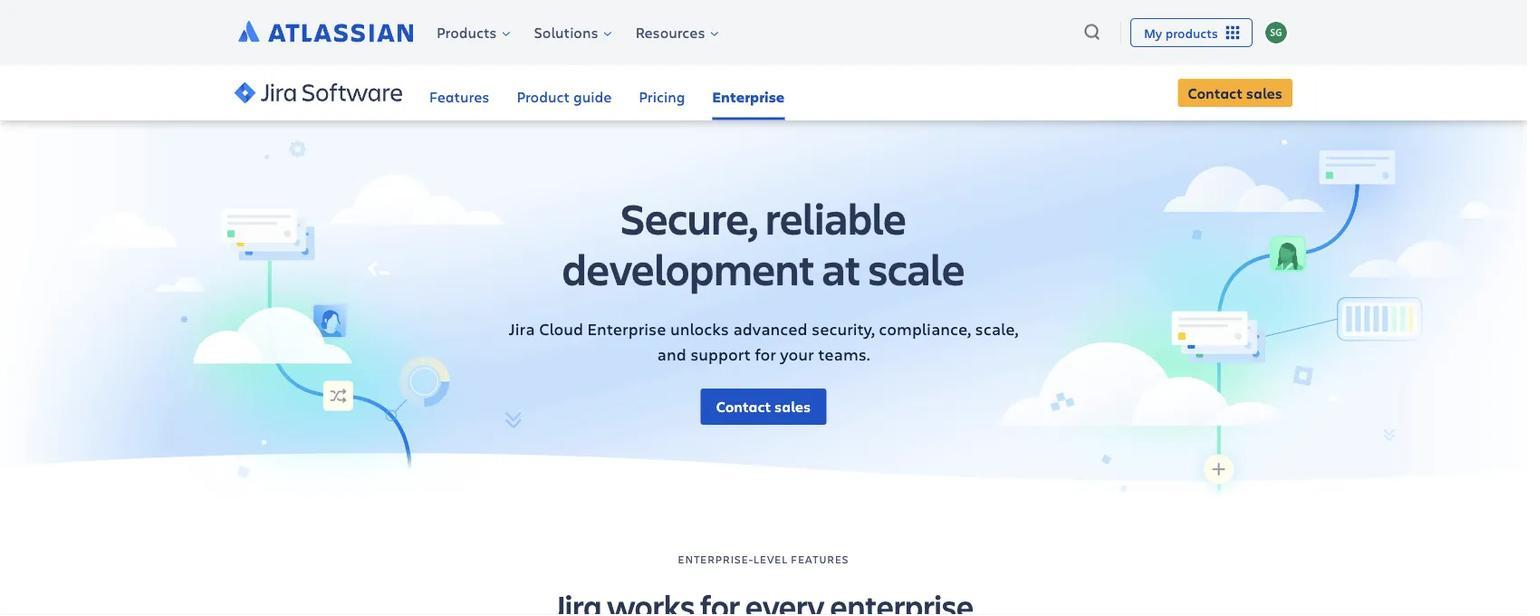 Task type: describe. For each thing, give the bounding box(es) containing it.
0 vertical spatial contact sales link
[[1178, 79, 1293, 107]]

cloud
[[539, 318, 584, 340]]

jira cloud enterprise unlocks advanced security, compliance, scale, and support for your teams.
[[509, 318, 1019, 365]]

1 horizontal spatial contact
[[1188, 83, 1243, 102]]

0 vertical spatial enterprise
[[713, 86, 785, 106]]

features
[[429, 86, 490, 106]]

solutions link
[[521, 19, 621, 46]]

1 vertical spatial contact sales
[[717, 397, 811, 416]]

enterprise-level features
[[678, 552, 849, 566]]

features
[[791, 552, 849, 566]]

teams.
[[818, 343, 870, 365]]

product guide link
[[517, 66, 612, 120]]

at
[[822, 240, 861, 297]]

1 vertical spatial sales
[[775, 397, 811, 416]]

pricing link
[[639, 66, 685, 120]]

resources
[[636, 23, 706, 42]]

secure, reliable development at scale
[[562, 189, 965, 297]]

and
[[657, 343, 687, 365]]

security,
[[812, 318, 875, 340]]

product guide
[[517, 86, 612, 106]]

scale
[[868, 240, 965, 297]]

level
[[754, 552, 789, 566]]

support
[[691, 343, 751, 365]]

0 horizontal spatial contact sales link
[[701, 389, 827, 425]]



Task type: locate. For each thing, give the bounding box(es) containing it.
advanced
[[733, 318, 808, 340]]

secure,
[[621, 189, 758, 247]]

for
[[755, 343, 776, 365]]

1 vertical spatial contact sales link
[[701, 389, 827, 425]]

1 horizontal spatial contact sales
[[1188, 83, 1283, 102]]

0 horizontal spatial contact sales
[[717, 397, 811, 416]]

enterprise inside jira cloud enterprise unlocks advanced security, compliance, scale, and support for your teams.
[[588, 318, 667, 340]]

enterprise-
[[678, 552, 754, 566]]

sales
[[1247, 83, 1283, 102], [775, 397, 811, 416]]

enterprise up and at the left bottom of page
[[588, 318, 667, 340]]

0 horizontal spatial enterprise
[[588, 318, 667, 340]]

compliance,
[[879, 318, 971, 340]]

contact sales link
[[1178, 79, 1293, 107], [701, 389, 827, 425]]

1 horizontal spatial contact sales link
[[1178, 79, 1293, 107]]

sales down your
[[775, 397, 811, 416]]

atlassian logo image
[[238, 20, 413, 42]]

app switcher image
[[1223, 23, 1243, 43]]

guide
[[574, 86, 612, 106]]

sales down sam green icon
[[1247, 83, 1283, 102]]

enterprise link
[[713, 66, 785, 120]]

unlocks
[[671, 318, 729, 340]]

your
[[781, 343, 814, 365]]

product
[[517, 86, 570, 106]]

development
[[562, 240, 815, 297]]

1 vertical spatial enterprise
[[588, 318, 667, 340]]

0 vertical spatial contact sales
[[1188, 83, 1283, 102]]

features link
[[429, 66, 490, 120]]

contact
[[1188, 83, 1243, 102], [717, 397, 771, 416]]

0 horizontal spatial contact
[[717, 397, 771, 416]]

pricing
[[639, 86, 685, 106]]

jira
[[509, 318, 535, 340]]

products link
[[424, 19, 520, 46]]

0 vertical spatial sales
[[1247, 83, 1283, 102]]

contact sales down for
[[717, 397, 811, 416]]

contact sales
[[1188, 83, 1283, 102], [717, 397, 811, 416]]

contact down for
[[717, 397, 771, 416]]

sam green image
[[1266, 22, 1288, 43]]

1 vertical spatial contact
[[717, 397, 771, 416]]

contact sales down app switcher icon
[[1188, 83, 1283, 102]]

0 horizontal spatial sales
[[775, 397, 811, 416]]

1 horizontal spatial enterprise
[[713, 86, 785, 106]]

contact sales link down for
[[701, 389, 827, 425]]

contact sales link down app switcher icon
[[1178, 79, 1293, 107]]

enterprise right pricing
[[713, 86, 785, 106]]

0 vertical spatial contact
[[1188, 83, 1243, 102]]

scale,
[[975, 318, 1019, 340]]

1 horizontal spatial sales
[[1247, 83, 1283, 102]]

reliable
[[766, 189, 907, 247]]

products
[[437, 23, 497, 42]]

contact down app switcher icon
[[1188, 83, 1243, 102]]

solutions
[[534, 23, 599, 42]]

resources link
[[623, 19, 728, 46]]

enterprise
[[713, 86, 785, 106], [588, 318, 667, 340]]



Task type: vqa. For each thing, say whether or not it's contained in the screenshot.
Secure, reliable development at scale
yes



